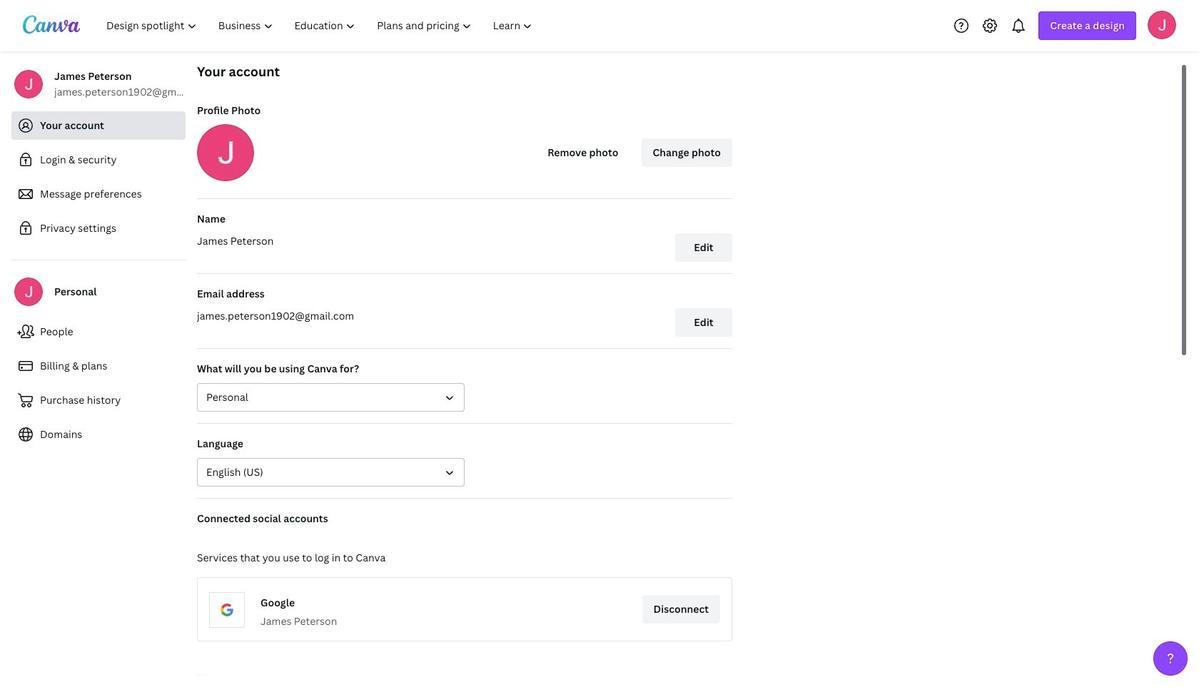 Task type: locate. For each thing, give the bounding box(es) containing it.
Language: English (US) button
[[197, 458, 465, 487]]

None button
[[197, 383, 465, 412]]

top level navigation element
[[97, 11, 545, 40]]



Task type: describe. For each thing, give the bounding box(es) containing it.
james peterson image
[[1148, 10, 1177, 39]]



Task type: vqa. For each thing, say whether or not it's contained in the screenshot.
Print Posters dropdown button
no



